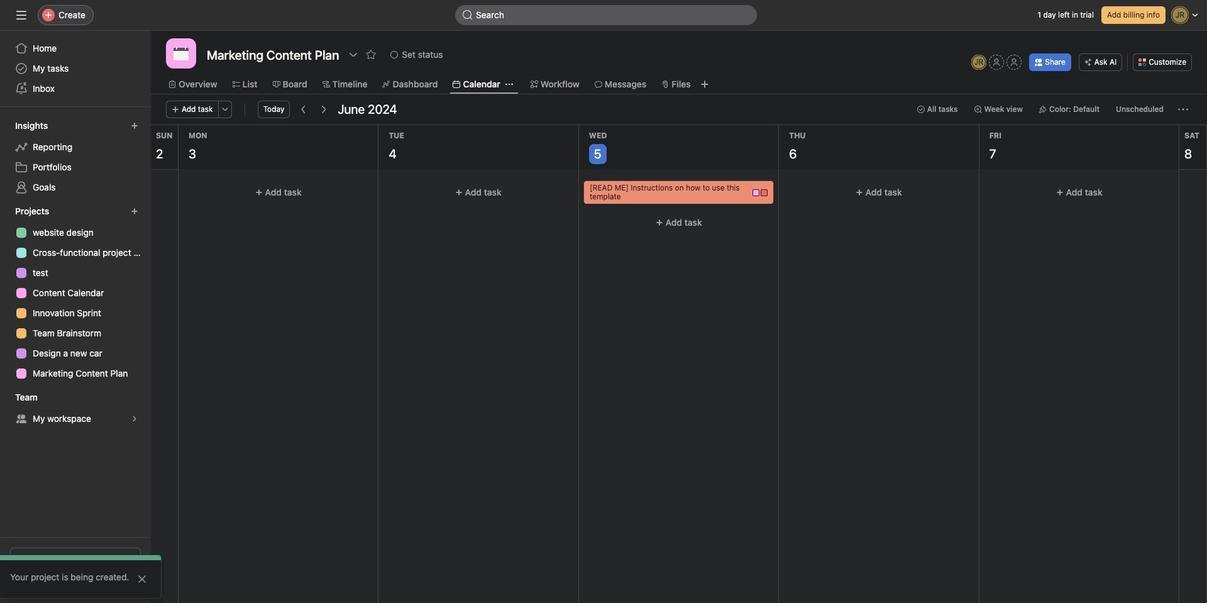 Task type: locate. For each thing, give the bounding box(es) containing it.
global element
[[0, 31, 151, 106]]

show options image
[[349, 50, 359, 60]]

insights element
[[0, 114, 151, 200]]

teams element
[[0, 386, 151, 432]]

more actions image
[[1179, 104, 1189, 114]]

close image
[[137, 574, 147, 584]]

add tab image
[[700, 79, 710, 89]]

more actions image
[[221, 106, 229, 113]]

tab actions image
[[506, 81, 513, 88]]

previous week image
[[299, 104, 309, 114]]

new project or portfolio image
[[131, 208, 138, 215]]

new insights image
[[131, 122, 138, 130]]

list box
[[455, 5, 757, 25]]

None text field
[[204, 43, 342, 66]]

see details, my workspace image
[[131, 415, 138, 423]]

hide sidebar image
[[16, 10, 26, 20]]



Task type: describe. For each thing, give the bounding box(es) containing it.
add to starred image
[[366, 50, 376, 60]]

isinverse image
[[463, 10, 473, 20]]

next week image
[[319, 104, 329, 114]]

projects element
[[0, 200, 151, 386]]

jr image
[[975, 55, 984, 70]]

calendar image
[[174, 46, 189, 61]]



Task type: vqa. For each thing, say whether or not it's contained in the screenshot.
text box
yes



